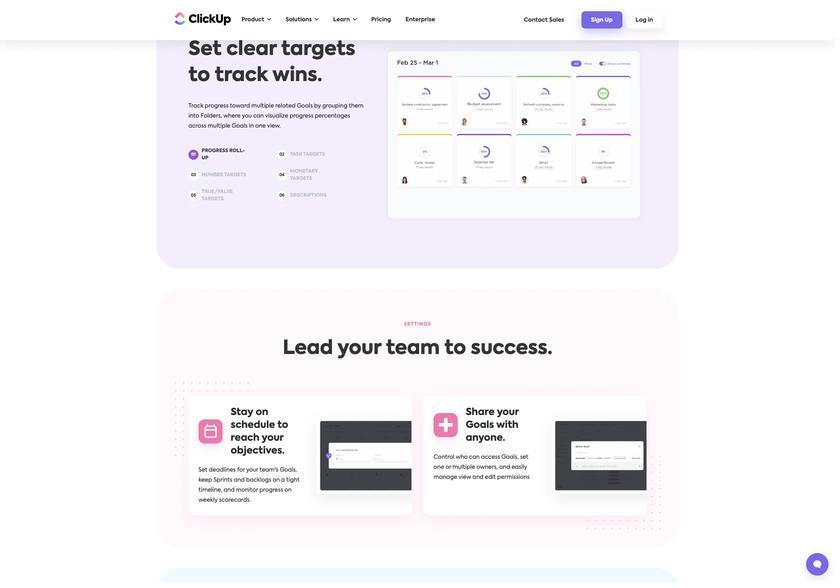 Task type: locate. For each thing, give the bounding box(es) containing it.
sales
[[549, 17, 564, 23]]

can right who
[[469, 455, 480, 461]]

one left the "or"
[[434, 465, 444, 471]]

and up permissions
[[499, 465, 510, 471]]

contact
[[524, 17, 548, 23]]

0 vertical spatial goals,
[[502, 455, 519, 461]]

access
[[481, 455, 500, 461]]

multiple up "view"
[[453, 465, 475, 471]]

goals left by
[[297, 103, 313, 109]]

1 horizontal spatial can
[[469, 455, 480, 461]]

one
[[255, 124, 266, 129], [434, 465, 444, 471]]

control who can access goals, set one or multiple owners, and easily manage view and edit permissions
[[434, 455, 530, 481]]

multiple
[[251, 103, 274, 109], [208, 124, 230, 129], [453, 465, 475, 471]]

in inside track progress toward multiple related goals by grouping them into folders, where you can visualize progress percentages across multiple goals in one view.
[[249, 124, 254, 129]]

targets inside true/false targets
[[202, 197, 224, 202]]

across
[[189, 124, 206, 129]]

anyone.
[[466, 434, 505, 443]]

to inside stay on schedule to reach your objectives.
[[277, 421, 288, 431]]

0 horizontal spatial in
[[249, 124, 254, 129]]

targets right "task"
[[303, 153, 325, 157]]

track
[[189, 103, 203, 109]]

lead
[[283, 340, 333, 359]]

team's
[[260, 468, 279, 474]]

1 horizontal spatial goals
[[297, 103, 313, 109]]

can
[[253, 114, 264, 119], [469, 455, 480, 461]]

1 vertical spatial on
[[273, 478, 280, 484]]

weekly
[[199, 498, 218, 504]]

2 horizontal spatial to
[[445, 340, 466, 359]]

in right log in the top right of the page
[[648, 17, 653, 23]]

1 horizontal spatial to
[[277, 421, 288, 431]]

0 horizontal spatial on
[[256, 408, 268, 418]]

your inside set deadlines for your team's goals, keep sprints and backlogs on a tight timeline, and monitor progress on weekly scorecards.
[[246, 468, 258, 474]]

0 vertical spatial one
[[255, 124, 266, 129]]

who
[[456, 455, 468, 461]]

stay
[[231, 408, 253, 418]]

on inside stay on schedule to reach your objectives.
[[256, 408, 268, 418]]

number
[[202, 173, 223, 178]]

progress up folders,
[[205, 103, 229, 109]]

0 horizontal spatial multiple
[[208, 124, 230, 129]]

can right you
[[253, 114, 264, 119]]

progress down 'related'
[[290, 114, 314, 119]]

1 vertical spatial goals
[[232, 124, 248, 129]]

set deadlines for your team's goals, keep sprints and backlogs on a tight timeline, and monitor progress on weekly scorecards.
[[199, 468, 300, 504]]

sign up
[[591, 17, 613, 23]]

features
[[189, 23, 216, 28]]

2 horizontal spatial on
[[285, 488, 292, 494]]

to for track
[[189, 66, 210, 86]]

in
[[648, 17, 653, 23], [249, 124, 254, 129]]

0 vertical spatial to
[[189, 66, 210, 86]]

set inside set clear targets to track wins.
[[189, 40, 222, 60]]

1 vertical spatial to
[[445, 340, 466, 359]]

1 horizontal spatial one
[[434, 465, 444, 471]]

goals, inside the control who can access goals, set one or multiple owners, and easily manage view and edit permissions
[[502, 455, 519, 461]]

2 vertical spatial to
[[277, 421, 288, 431]]

on left a
[[273, 478, 280, 484]]

can inside track progress toward multiple related goals by grouping them into folders, where you can visualize progress percentages across multiple goals in one view.
[[253, 114, 264, 119]]

contact sales button
[[520, 13, 568, 27]]

settings
[[404, 322, 431, 327]]

number targets
[[202, 173, 246, 178]]

your
[[338, 340, 381, 359], [497, 408, 519, 418], [262, 434, 284, 443], [246, 468, 258, 474]]

goals,
[[502, 455, 519, 461], [280, 468, 297, 474]]

permissions
[[497, 475, 530, 481]]

enterprise
[[406, 17, 435, 23]]

targets down "monetary"
[[290, 177, 312, 181]]

0 horizontal spatial one
[[255, 124, 266, 129]]

schedule.png image
[[317, 418, 428, 494]]

1 vertical spatial multiple
[[208, 124, 230, 129]]

goals, up tight
[[280, 468, 297, 474]]

2 horizontal spatial goals
[[466, 421, 494, 431]]

0 vertical spatial set
[[189, 40, 222, 60]]

true/false
[[202, 190, 233, 195]]

contact sales
[[524, 17, 564, 23]]

monetary targets
[[290, 169, 318, 181]]

set clear targets to track wins.
[[189, 40, 356, 86]]

them
[[349, 103, 364, 109]]

targets inside monetary targets
[[290, 177, 312, 181]]

multiple up visualize
[[251, 103, 274, 109]]

pricing link
[[367, 12, 395, 28]]

targets down "true/false"
[[202, 197, 224, 202]]

0 vertical spatial goals
[[297, 103, 313, 109]]

targets right number
[[224, 173, 246, 178]]

up
[[605, 17, 613, 23]]

2 vertical spatial goals
[[466, 421, 494, 431]]

1 horizontal spatial goals,
[[502, 455, 519, 461]]

sharing.png image
[[552, 418, 663, 494]]

on
[[256, 408, 268, 418], [273, 478, 280, 484], [285, 488, 292, 494]]

0 horizontal spatial can
[[253, 114, 264, 119]]

easily
[[512, 465, 527, 471]]

log
[[636, 17, 647, 23]]

sign
[[591, 17, 604, 23]]

product
[[242, 17, 264, 23]]

set inside set deadlines for your team's goals, keep sprints and backlogs on a tight timeline, and monitor progress on weekly scorecards.
[[199, 468, 208, 474]]

2 vertical spatial progress
[[259, 488, 283, 494]]

set up 'keep'
[[199, 468, 208, 474]]

timeline,
[[199, 488, 222, 494]]

pricing
[[371, 17, 391, 23]]

product button
[[238, 12, 275, 28]]

solutions button
[[282, 12, 323, 28]]

to inside set clear targets to track wins.
[[189, 66, 210, 86]]

0 vertical spatial can
[[253, 114, 264, 119]]

progress roll- up
[[202, 149, 245, 161]]

reach
[[231, 434, 260, 443]]

one left view.
[[255, 124, 266, 129]]

progress down a
[[259, 488, 283, 494]]

targets for task targets
[[303, 153, 325, 157]]

learn button
[[329, 12, 361, 28]]

progress
[[205, 103, 229, 109], [290, 114, 314, 119], [259, 488, 283, 494]]

goals down you
[[232, 124, 248, 129]]

1 vertical spatial goals,
[[280, 468, 297, 474]]

clear
[[226, 40, 277, 60]]

set down features
[[189, 40, 222, 60]]

for
[[237, 468, 245, 474]]

0 vertical spatial in
[[648, 17, 653, 23]]

your inside share your goals with anyone.
[[497, 408, 519, 418]]

set for set deadlines for your team's goals, keep sprints and backlogs on a tight timeline, and monitor progress on weekly scorecards.
[[199, 468, 208, 474]]

set
[[189, 40, 222, 60], [199, 468, 208, 474]]

task
[[290, 153, 302, 157]]

can inside the control who can access goals, set one or multiple owners, and easily manage view and edit permissions
[[469, 455, 480, 461]]

1 vertical spatial in
[[249, 124, 254, 129]]

share
[[466, 408, 495, 418]]

goals, up easily
[[502, 455, 519, 461]]

on up schedule
[[256, 408, 268, 418]]

1 horizontal spatial in
[[648, 17, 653, 23]]

multiple inside the control who can access goals, set one or multiple owners, and easily manage view and edit permissions
[[453, 465, 475, 471]]

0 vertical spatial multiple
[[251, 103, 274, 109]]

track progress toward multiple related goals by grouping them into folders, where you can visualize progress percentages across multiple goals in one view.
[[189, 103, 364, 129]]

0 vertical spatial progress
[[205, 103, 229, 109]]

success.
[[471, 340, 553, 359]]

multiple down folders,
[[208, 124, 230, 129]]

and
[[499, 465, 510, 471], [473, 475, 484, 481], [234, 478, 245, 484], [224, 488, 235, 494]]

2 vertical spatial multiple
[[453, 465, 475, 471]]

goals down the "share"
[[466, 421, 494, 431]]

1 vertical spatial set
[[199, 468, 208, 474]]

1 horizontal spatial progress
[[259, 488, 283, 494]]

0 vertical spatial on
[[256, 408, 268, 418]]

1 vertical spatial one
[[434, 465, 444, 471]]

1 vertical spatial progress
[[290, 114, 314, 119]]

targets for true/false targets
[[202, 197, 224, 202]]

one inside track progress toward multiple related goals by grouping them into folders, where you can visualize progress percentages across multiple goals in one view.
[[255, 124, 266, 129]]

in down you
[[249, 124, 254, 129]]

1 vertical spatial can
[[469, 455, 480, 461]]

to
[[189, 66, 210, 86], [445, 340, 466, 359], [277, 421, 288, 431]]

0 horizontal spatial goals,
[[280, 468, 297, 474]]

monetary
[[290, 169, 318, 174]]

goals
[[297, 103, 313, 109], [232, 124, 248, 129], [466, 421, 494, 431]]

goals, inside set deadlines for your team's goals, keep sprints and backlogs on a tight timeline, and monitor progress on weekly scorecards.
[[280, 468, 297, 474]]

2 horizontal spatial progress
[[290, 114, 314, 119]]

manage
[[434, 475, 457, 481]]

on down tight
[[285, 488, 292, 494]]

0 horizontal spatial to
[[189, 66, 210, 86]]

2 horizontal spatial multiple
[[453, 465, 475, 471]]

edit
[[485, 475, 496, 481]]



Task type: vqa. For each thing, say whether or not it's contained in the screenshot.
the and within the ClickUp automatically bills you at a prorated price based on the time left in your cycle for any paid users added to your Workspace. Paid users include members and internal guests.
no



Task type: describe. For each thing, give the bounding box(es) containing it.
targets for number targets
[[224, 173, 246, 178]]

lead your team to success.
[[283, 340, 553, 359]]

log in link
[[626, 11, 663, 28]]

roll-
[[229, 149, 245, 154]]

toward
[[230, 103, 250, 109]]

team
[[386, 340, 440, 359]]

2 vertical spatial on
[[285, 488, 292, 494]]

objectives.
[[231, 447, 285, 456]]

1 horizontal spatial multiple
[[251, 103, 274, 109]]

into
[[189, 114, 199, 119]]

enterprise link
[[402, 12, 439, 28]]

log in
[[636, 17, 653, 23]]

by
[[314, 103, 321, 109]]

sign up button
[[582, 11, 623, 28]]

or
[[446, 465, 451, 471]]

descriptions
[[290, 194, 327, 198]]

progress inside set deadlines for your team's goals, keep sprints and backlogs on a tight timeline, and monitor progress on weekly scorecards.
[[259, 488, 283, 494]]

keep
[[199, 478, 212, 484]]

learn
[[333, 17, 350, 23]]

track
[[215, 66, 268, 86]]

view
[[459, 475, 471, 481]]

progress
[[202, 149, 228, 154]]

where
[[224, 114, 241, 119]]

you
[[242, 114, 252, 119]]

owners,
[[477, 465, 498, 471]]

true/false targets
[[202, 190, 233, 202]]

solutions
[[286, 17, 312, 23]]

view.
[[267, 124, 281, 129]]

set for set clear targets to track wins.
[[189, 40, 222, 60]]

scorecards.
[[219, 498, 251, 504]]

sprints
[[214, 478, 232, 484]]

share your goals with anyone.
[[466, 408, 519, 443]]

0 horizontal spatial goals
[[232, 124, 248, 129]]

wins.
[[273, 66, 322, 86]]

stay on schedule to reach your objectives.
[[231, 408, 288, 456]]

control
[[434, 455, 455, 461]]

deadlines
[[209, 468, 236, 474]]

clickup image
[[172, 11, 231, 26]]

visualize
[[265, 114, 288, 119]]

and left edit
[[473, 475, 484, 481]]

up
[[202, 156, 208, 161]]

goals inside share your goals with anyone.
[[466, 421, 494, 431]]

1 horizontal spatial on
[[273, 478, 280, 484]]

backlogs
[[246, 478, 271, 484]]

targets for monetary targets
[[290, 177, 312, 181]]

related
[[275, 103, 296, 109]]

and down the 'for'
[[234, 478, 245, 484]]

a
[[281, 478, 285, 484]]

grouping
[[322, 103, 348, 109]]

your inside stay on schedule to reach your objectives.
[[262, 434, 284, 443]]

task targets
[[290, 153, 325, 157]]

folders,
[[201, 114, 222, 119]]

0 horizontal spatial progress
[[205, 103, 229, 109]]

targets
[[281, 40, 356, 60]]

set
[[520, 455, 529, 461]]

monitor
[[236, 488, 258, 494]]

tight
[[286, 478, 300, 484]]

to for success.
[[445, 340, 466, 359]]

with
[[497, 421, 519, 431]]

one inside the control who can access goals, set one or multiple owners, and easily manage view and edit permissions
[[434, 465, 444, 471]]

to for reach
[[277, 421, 288, 431]]

and up scorecards.
[[224, 488, 235, 494]]

percentages
[[315, 114, 350, 119]]

goals folder.png image
[[381, 44, 647, 225]]

schedule
[[231, 421, 275, 431]]



